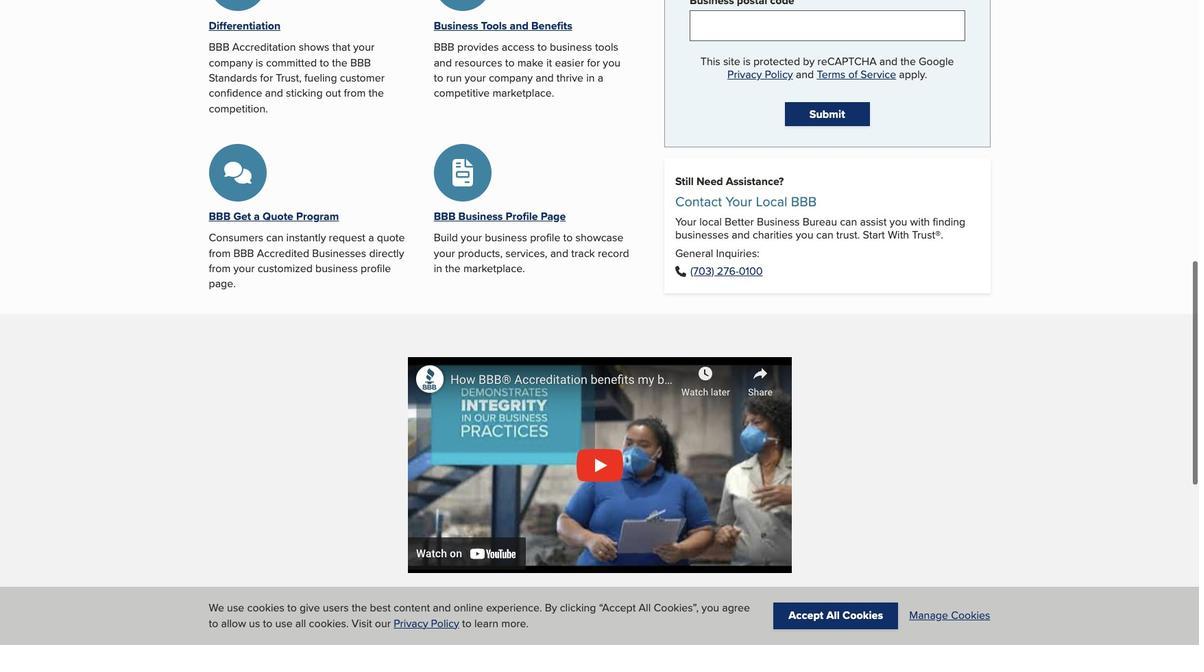 Task type: describe. For each thing, give the bounding box(es) containing it.
manage cookies button
[[910, 608, 991, 624]]

privacy inside "this site is protected by recaptcha and the google privacy policy and terms of service apply."
[[728, 67, 762, 83]]

trust®.
[[913, 227, 944, 243]]

bbb accreditation shows that your company is committed to the bbb standards for trust, fueling customer confidence and sticking out from the competition.
[[209, 39, 385, 116]]

business up products,
[[459, 209, 503, 224]]

best
[[370, 600, 391, 616]]

google
[[919, 54, 955, 69]]

finding
[[933, 214, 966, 230]]

tools
[[481, 18, 507, 34]]

directly
[[369, 245, 404, 261]]

users
[[323, 600, 349, 616]]

your inside consumers can instantly request a quote from bbb accredited businesses directly from your customized business profile page.
[[234, 261, 255, 277]]

allow
[[221, 616, 246, 632]]

page.
[[209, 276, 236, 292]]

0010-
[[736, 263, 763, 279]]

2 horizontal spatial can
[[841, 214, 858, 230]]

sticking
[[286, 85, 323, 101]]

services,
[[506, 245, 548, 261]]

cookies inside manage cookies button
[[952, 608, 991, 624]]

more.
[[502, 616, 529, 632]]

and inside build your business profile to showcase your products, services, and track record in the marketplace.
[[551, 245, 569, 261]]

we
[[209, 600, 224, 616]]

record
[[598, 245, 630, 261]]

clicking
[[560, 600, 597, 616]]

profile
[[506, 209, 538, 224]]

apply.
[[900, 67, 928, 83]]

bbb right the fueling
[[350, 55, 371, 70]]

bbb inside consumers can instantly request a quote from bbb accredited businesses directly from your customized business profile page.
[[234, 245, 254, 261]]

to down benefits
[[538, 39, 547, 55]]

customer
[[340, 70, 385, 86]]

0010-672 (307) link
[[691, 263, 763, 279]]

in inside build your business profile to showcase your products, services, and track record in the marketplace.
[[434, 261, 443, 277]]

program
[[296, 209, 339, 224]]

and up access
[[510, 18, 529, 34]]

it
[[547, 55, 552, 70]]

the right shows
[[332, 55, 348, 70]]

differentiation
[[209, 18, 281, 34]]

the inside build your business profile to showcase your products, services, and track record in the marketplace.
[[445, 261, 461, 277]]

company inside bbb accreditation shows that your company is committed to the bbb standards for trust, fueling customer confidence and sticking out from the competition.
[[209, 55, 253, 70]]

get
[[234, 209, 251, 224]]

bbb provides access to business tools and resources to make it easier for you to run your company and thrive in a competitive marketplace.
[[434, 39, 621, 101]]

business inside still need assistance? contact your local bbb your local better business bureau can assist you with finding businesses and charities you can trust. start with trust®.
[[757, 214, 800, 230]]

bbb business profile page link
[[434, 209, 566, 224]]

bbb inside still need assistance? contact your local bbb your local better business bureau can assist you with finding businesses and charities you can trust. start with trust®.
[[791, 191, 817, 211]]

business inside consumers can instantly request a quote from bbb accredited businesses directly from your customized business profile page.
[[316, 261, 358, 277]]

the right 'out'
[[369, 85, 384, 101]]

marketplace. inside 'bbb provides access to business tools and resources to make it easier for you to run your company and thrive in a competitive marketplace.'
[[493, 85, 555, 101]]

profile inside consumers can instantly request a quote from bbb accredited businesses directly from your customized business profile page.
[[361, 261, 391, 277]]

shows
[[299, 39, 330, 55]]

competition.
[[209, 101, 268, 116]]

competitive
[[434, 85, 490, 101]]

manage cookies
[[910, 608, 991, 624]]

privacy policy link for to learn more.
[[394, 616, 460, 632]]

to left give
[[288, 600, 297, 616]]

for for trust,
[[260, 70, 273, 86]]

by
[[545, 600, 557, 616]]

your inside bbb accreditation shows that your company is committed to the bbb standards for trust, fueling customer confidence and sticking out from the competition.
[[353, 39, 375, 55]]

1 horizontal spatial can
[[817, 227, 834, 243]]

policy inside "this site is protected by recaptcha and the google privacy policy and terms of service apply."
[[765, 67, 794, 83]]

and left the resources
[[434, 55, 452, 70]]

this site is protected by recaptcha and the google privacy policy and terms of service apply.
[[701, 54, 955, 83]]

with
[[888, 227, 910, 243]]

a inside 'bbb provides access to business tools and resources to make it easier for you to run your company and thrive in a competitive marketplace.'
[[598, 70, 604, 86]]

is inside bbb accreditation shows that your company is committed to the bbb standards for trust, fueling customer confidence and sticking out from the competition.
[[256, 55, 263, 70]]

accreditation
[[232, 39, 296, 55]]

cookies.
[[309, 616, 349, 632]]

quote
[[263, 209, 294, 224]]

and inside bbb accreditation shows that your company is committed to the bbb standards for trust, fueling customer confidence and sticking out from the competition.
[[265, 85, 283, 101]]

site
[[724, 54, 741, 69]]

from inside bbb accreditation shows that your company is committed to the bbb standards for trust, fueling customer confidence and sticking out from the competition.
[[344, 85, 366, 101]]

out
[[326, 85, 341, 101]]

fueling
[[305, 70, 337, 86]]

(307)
[[691, 263, 715, 279]]

0 horizontal spatial use
[[227, 600, 244, 616]]

accept all cookies button
[[774, 603, 899, 630]]

all
[[296, 616, 306, 632]]

for for you
[[587, 55, 600, 70]]

marketplace. inside build your business profile to showcase your products, services, and track record in the marketplace.
[[464, 261, 525, 277]]

consumers
[[209, 230, 264, 246]]

all inside "button"
[[827, 608, 840, 624]]

easier
[[555, 55, 585, 70]]

request
[[329, 230, 366, 246]]

business tools and benefits link
[[434, 18, 573, 34]]

you left with
[[890, 214, 908, 230]]

trust.
[[837, 227, 861, 243]]

bbb get a quote program link
[[209, 209, 339, 224]]

0 vertical spatial your
[[726, 191, 753, 211]]

still need assistance? contact your local bbb your local better business bureau can assist you with finding businesses and charities you can trust. start with trust®.
[[676, 173, 966, 243]]

cookies
[[247, 600, 285, 616]]

bbb down differentiation link
[[209, 39, 230, 55]]

and left terms
[[796, 67, 815, 83]]

0010-672 (307)
[[691, 263, 763, 279]]

your inside 'bbb provides access to business tools and resources to make it easier for you to run your company and thrive in a competitive marketplace.'
[[465, 70, 486, 86]]

content
[[394, 600, 430, 616]]

contact
[[676, 191, 722, 211]]

bbb up build
[[434, 209, 456, 224]]

business inside build your business profile to showcase your products, services, and track record in the marketplace.
[[485, 230, 528, 246]]

your left products,
[[434, 245, 455, 261]]

to left run
[[434, 70, 444, 86]]

1 horizontal spatial use
[[275, 616, 293, 632]]

this
[[701, 54, 721, 69]]

us
[[249, 616, 260, 632]]

general
[[676, 246, 714, 262]]

experience.
[[486, 600, 542, 616]]

business tools and benefits
[[434, 18, 573, 34]]

accredited
[[257, 245, 309, 261]]

resources
[[455, 55, 503, 70]]

access
[[502, 39, 535, 55]]

submit
[[810, 106, 846, 122]]



Task type: locate. For each thing, give the bounding box(es) containing it.
2 vertical spatial a
[[369, 230, 374, 246]]

terms of service link
[[817, 67, 897, 83]]

use right we
[[227, 600, 244, 616]]

and left thrive
[[536, 70, 554, 86]]

0 horizontal spatial is
[[256, 55, 263, 70]]

differentiation link
[[209, 18, 281, 34]]

profile down 'quote'
[[361, 261, 391, 277]]

1 horizontal spatial for
[[587, 55, 600, 70]]

you right easier
[[603, 55, 621, 70]]

for left trust,
[[260, 70, 273, 86]]

the left best
[[352, 600, 367, 616]]

policy right content in the bottom of the page
[[431, 616, 460, 632]]

from up the page. on the left top of page
[[209, 245, 231, 261]]

you inside we use cookies to give users the best content and online experience. by clicking "accept all cookies", you agree to allow us to use all cookies. visit our
[[702, 600, 720, 616]]

cookies",
[[654, 600, 699, 616]]

with
[[911, 214, 931, 230]]

business up provides
[[434, 18, 479, 34]]

your up better
[[726, 191, 753, 211]]

visit
[[352, 616, 372, 632]]

cookies inside accept all cookies "button"
[[843, 608, 884, 624]]

businesses
[[676, 227, 729, 243]]

submit button
[[785, 102, 870, 126]]

our
[[375, 616, 391, 632]]

still
[[676, 173, 694, 189]]

profile
[[530, 230, 561, 246], [361, 261, 391, 277]]

use left all
[[275, 616, 293, 632]]

for
[[587, 55, 600, 70], [260, 70, 273, 86]]

all right "accept
[[639, 600, 651, 616]]

2 horizontal spatial a
[[598, 70, 604, 86]]

0 horizontal spatial for
[[260, 70, 273, 86]]

0 horizontal spatial a
[[254, 209, 260, 224]]

672
[[718, 263, 736, 279]]

you left agree
[[702, 600, 720, 616]]

business
[[550, 39, 593, 55], [485, 230, 528, 246], [316, 261, 358, 277]]

Business postal code field
[[690, 10, 966, 41]]

2 vertical spatial business
[[316, 261, 358, 277]]

that
[[332, 39, 351, 55]]

company inside 'bbb provides access to business tools and resources to make it easier for you to run your company and thrive in a competitive marketplace.'
[[489, 70, 533, 86]]

all right accept
[[827, 608, 840, 624]]

products,
[[458, 245, 503, 261]]

consumers can instantly request a quote from bbb accredited businesses directly from your customized business profile page.
[[209, 230, 405, 292]]

page
[[541, 209, 566, 224]]

privacy policy link
[[728, 67, 794, 83], [394, 616, 460, 632]]

in right thrive
[[587, 70, 595, 86]]

to inside build your business profile to showcase your products, services, and track record in the marketplace.
[[564, 230, 573, 246]]

local
[[756, 191, 788, 211]]

1 horizontal spatial all
[[827, 608, 840, 624]]

1 horizontal spatial cookies
[[952, 608, 991, 624]]

can inside consumers can instantly request a quote from bbb accredited businesses directly from your customized business profile page.
[[266, 230, 284, 246]]

make
[[518, 55, 544, 70]]

quote
[[377, 230, 405, 246]]

bbb up run
[[434, 39, 455, 55]]

bbb up bureau
[[791, 191, 817, 211]]

online
[[454, 600, 484, 616]]

service
[[861, 67, 897, 83]]

accept all cookies
[[789, 608, 884, 624]]

0 vertical spatial business
[[550, 39, 593, 55]]

0 vertical spatial policy
[[765, 67, 794, 83]]

1 horizontal spatial company
[[489, 70, 533, 86]]

is
[[744, 54, 751, 69], [256, 55, 263, 70]]

marketplace. down the make
[[493, 85, 555, 101]]

1 vertical spatial policy
[[431, 616, 460, 632]]

you right charities at the top
[[796, 227, 814, 243]]

start
[[863, 227, 886, 243]]

business down request
[[316, 261, 358, 277]]

and
[[510, 18, 529, 34], [880, 54, 898, 69], [434, 55, 452, 70], [796, 67, 815, 83], [536, 70, 554, 86], [265, 85, 283, 101], [732, 227, 750, 243], [551, 245, 569, 261], [433, 600, 451, 616]]

0 horizontal spatial privacy
[[394, 616, 428, 632]]

bbb get a quote program
[[209, 209, 339, 224]]

1 vertical spatial in
[[434, 261, 443, 277]]

track
[[572, 245, 595, 261]]

businesses
[[312, 245, 367, 261]]

business down local at the top right
[[757, 214, 800, 230]]

policy left 'by'
[[765, 67, 794, 83]]

0 vertical spatial privacy policy link
[[728, 67, 794, 83]]

2 horizontal spatial business
[[550, 39, 593, 55]]

1 horizontal spatial your
[[726, 191, 753, 211]]

bureau
[[803, 214, 838, 230]]

charities
[[753, 227, 793, 243]]

can down bbb get a quote program
[[266, 230, 284, 246]]

accept
[[789, 608, 824, 624]]

the inside "this site is protected by recaptcha and the google privacy policy and terms of service apply."
[[901, 54, 917, 69]]

is left committed
[[256, 55, 263, 70]]

cookies right accept
[[843, 608, 884, 624]]

the down build
[[445, 261, 461, 277]]

1 vertical spatial privacy
[[394, 616, 428, 632]]

agree
[[723, 600, 751, 616]]

2 cookies from the left
[[952, 608, 991, 624]]

bbb down get
[[234, 245, 254, 261]]

manage
[[910, 608, 949, 624]]

to right us
[[263, 616, 273, 632]]

a left 'quote'
[[369, 230, 374, 246]]

1 horizontal spatial privacy policy link
[[728, 67, 794, 83]]

0 horizontal spatial cookies
[[843, 608, 884, 624]]

privacy right the this
[[728, 67, 762, 83]]

1 horizontal spatial is
[[744, 54, 751, 69]]

can left assist
[[841, 214, 858, 230]]

1 vertical spatial a
[[254, 209, 260, 224]]

and left track
[[551, 245, 569, 261]]

run
[[446, 70, 462, 86]]

to inside bbb accreditation shows that your company is committed to the bbb standards for trust, fueling customer confidence and sticking out from the competition.
[[320, 55, 329, 70]]

1 cookies from the left
[[843, 608, 884, 624]]

profile down page
[[530, 230, 561, 246]]

0 horizontal spatial business
[[316, 261, 358, 277]]

privacy policy link right our
[[394, 616, 460, 632]]

1 horizontal spatial profile
[[530, 230, 561, 246]]

assist
[[861, 214, 887, 230]]

1 horizontal spatial policy
[[765, 67, 794, 83]]

0 horizontal spatial can
[[266, 230, 284, 246]]

the inside we use cookies to give users the best content and online experience. by clicking "accept all cookies", you agree to allow us to use all cookies. visit our
[[352, 600, 367, 616]]

0 vertical spatial profile
[[530, 230, 561, 246]]

in inside 'bbb provides access to business tools and resources to make it easier for you to run your company and thrive in a competitive marketplace.'
[[587, 70, 595, 86]]

marketplace.
[[493, 85, 555, 101], [464, 261, 525, 277]]

marketplace. down bbb business profile page in the left of the page
[[464, 261, 525, 277]]

is inside "this site is protected by recaptcha and the google privacy policy and terms of service apply."
[[744, 54, 751, 69]]

from down consumers
[[209, 261, 231, 277]]

a inside consumers can instantly request a quote from bbb accredited businesses directly from your customized business profile page.
[[369, 230, 374, 246]]

1 horizontal spatial in
[[587, 70, 595, 86]]

build your business profile to showcase your products, services, and track record in the marketplace.
[[434, 230, 630, 277]]

1 horizontal spatial a
[[369, 230, 374, 246]]

business
[[434, 18, 479, 34], [459, 209, 503, 224], [757, 214, 800, 230]]

business down benefits
[[550, 39, 593, 55]]

all
[[639, 600, 651, 616], [827, 608, 840, 624]]

company up confidence
[[209, 55, 253, 70]]

business down bbb business profile page in the left of the page
[[485, 230, 528, 246]]

to left the learn
[[462, 616, 472, 632]]

0 horizontal spatial privacy policy link
[[394, 616, 460, 632]]

to left allow
[[209, 616, 218, 632]]

benefits
[[532, 18, 573, 34]]

policy
[[765, 67, 794, 83], [431, 616, 460, 632]]

to left that
[[320, 55, 329, 70]]

committed
[[266, 55, 317, 70]]

1 horizontal spatial privacy
[[728, 67, 762, 83]]

1 vertical spatial marketplace.
[[464, 261, 525, 277]]

privacy policy to learn more.
[[394, 616, 529, 632]]

and inside still need assistance? contact your local bbb your local better business bureau can assist you with finding businesses and charities you can trust. start with trust®.
[[732, 227, 750, 243]]

cookies right manage
[[952, 608, 991, 624]]

terms
[[817, 67, 846, 83]]

to left the make
[[505, 55, 515, 70]]

we use cookies to give users the best content and online experience. by clicking "accept all cookies", you agree to allow us to use all cookies. visit our
[[209, 600, 751, 632]]

0 vertical spatial in
[[587, 70, 595, 86]]

bbb business profile page
[[434, 209, 566, 224]]

need
[[697, 173, 724, 189]]

0 horizontal spatial company
[[209, 55, 253, 70]]

0 vertical spatial marketplace.
[[493, 85, 555, 101]]

a right get
[[254, 209, 260, 224]]

privacy right our
[[394, 616, 428, 632]]

local
[[700, 214, 722, 230]]

instantly
[[286, 230, 326, 246]]

and left apply.
[[880, 54, 898, 69]]

is right site
[[744, 54, 751, 69]]

and up inquiries:
[[732, 227, 750, 243]]

your down contact
[[676, 214, 697, 230]]

privacy policy link left 'by'
[[728, 67, 794, 83]]

trust,
[[276, 70, 302, 86]]

your right build
[[461, 230, 482, 246]]

company down access
[[489, 70, 533, 86]]

the
[[901, 54, 917, 69], [332, 55, 348, 70], [369, 85, 384, 101], [445, 261, 461, 277], [352, 600, 367, 616]]

a right thrive
[[598, 70, 604, 86]]

all inside we use cookies to give users the best content and online experience. by clicking "accept all cookies", you agree to allow us to use all cookies. visit our
[[639, 600, 651, 616]]

0 horizontal spatial policy
[[431, 616, 460, 632]]

assistance?
[[726, 173, 784, 189]]

privacy policy link for and
[[728, 67, 794, 83]]

0 horizontal spatial profile
[[361, 261, 391, 277]]

"accept
[[599, 600, 636, 616]]

for inside bbb accreditation shows that your company is committed to the bbb standards for trust, fueling customer confidence and sticking out from the competition.
[[260, 70, 273, 86]]

0 horizontal spatial your
[[676, 214, 697, 230]]

the left 'google'
[[901, 54, 917, 69]]

1 vertical spatial privacy policy link
[[394, 616, 460, 632]]

showcase
[[576, 230, 624, 246]]

0 vertical spatial privacy
[[728, 67, 762, 83]]

use
[[227, 600, 244, 616], [275, 616, 293, 632]]

can left trust.
[[817, 227, 834, 243]]

profile inside build your business profile to showcase your products, services, and track record in the marketplace.
[[530, 230, 561, 246]]

for inside 'bbb provides access to business tools and resources to make it easier for you to run your company and thrive in a competitive marketplace.'
[[587, 55, 600, 70]]

1 vertical spatial your
[[676, 214, 697, 230]]

protected
[[754, 54, 801, 69]]

to down page
[[564, 230, 573, 246]]

1 vertical spatial profile
[[361, 261, 391, 277]]

and inside we use cookies to give users the best content and online experience. by clicking "accept all cookies", you agree to allow us to use all cookies. visit our
[[433, 600, 451, 616]]

1 horizontal spatial business
[[485, 230, 528, 246]]

you
[[603, 55, 621, 70], [890, 214, 908, 230], [796, 227, 814, 243], [702, 600, 720, 616]]

thrive
[[557, 70, 584, 86]]

0 horizontal spatial all
[[639, 600, 651, 616]]

and left online
[[433, 600, 451, 616]]

bbb inside 'bbb provides access to business tools and resources to make it easier for you to run your company and thrive in a competitive marketplace.'
[[434, 39, 455, 55]]

1 vertical spatial business
[[485, 230, 528, 246]]

0 horizontal spatial in
[[434, 261, 443, 277]]

your
[[726, 191, 753, 211], [676, 214, 697, 230]]

in down build
[[434, 261, 443, 277]]

tools
[[595, 39, 619, 55]]

business inside 'bbb provides access to business tools and resources to make it easier for you to run your company and thrive in a competitive marketplace.'
[[550, 39, 593, 55]]

for right easier
[[587, 55, 600, 70]]

and left sticking
[[265, 85, 283, 101]]

inquiries:
[[717, 246, 760, 262]]

bbb left get
[[209, 209, 231, 224]]

learn
[[475, 616, 499, 632]]

your
[[353, 39, 375, 55], [465, 70, 486, 86], [461, 230, 482, 246], [434, 245, 455, 261], [234, 261, 255, 277]]

from right 'out'
[[344, 85, 366, 101]]

of
[[849, 67, 858, 83]]

in
[[587, 70, 595, 86], [434, 261, 443, 277]]

confidence
[[209, 85, 262, 101]]

you inside 'bbb provides access to business tools and resources to make it easier for you to run your company and thrive in a competitive marketplace.'
[[603, 55, 621, 70]]

your right that
[[353, 39, 375, 55]]

your down consumers
[[234, 261, 255, 277]]

can
[[841, 214, 858, 230], [817, 227, 834, 243], [266, 230, 284, 246]]

your right run
[[465, 70, 486, 86]]

0 vertical spatial a
[[598, 70, 604, 86]]



Task type: vqa. For each thing, say whether or not it's contained in the screenshot.
BBB in the BBB provides access to business tools and resources to make it easier for you to run your company and thrive in a competitive marketplace.
yes



